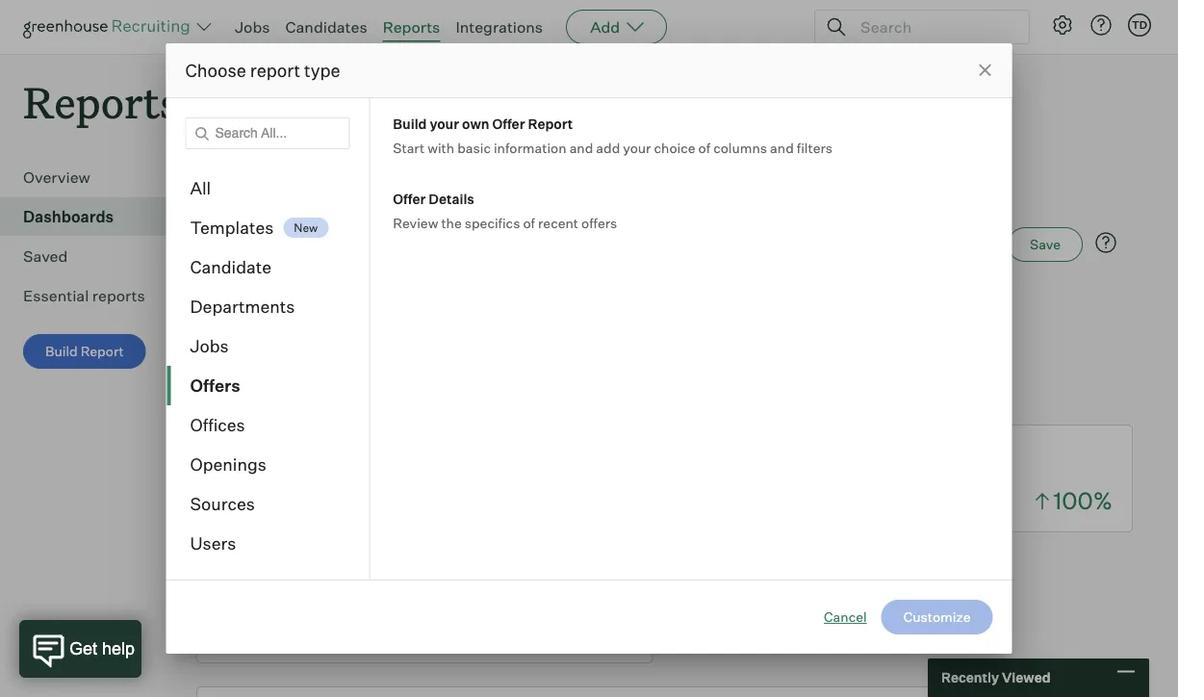 Task type: locate. For each thing, give the bounding box(es) containing it.
all departments button
[[325, 289, 470, 324]]

1 horizontal spatial offer
[[492, 115, 525, 132]]

all
[[190, 178, 211, 199], [230, 298, 247, 315], [347, 298, 364, 315]]

all for all offices
[[230, 298, 247, 315]]

1 vertical spatial offer
[[393, 190, 426, 207]]

of right choice
[[699, 139, 711, 156]]

type
[[304, 59, 340, 81]]

with
[[428, 139, 455, 156]]

qualified
[[213, 443, 301, 469]]

integrations
[[456, 17, 543, 37]]

build inside build your own offer report start with basic information and add your choice of columns and filters
[[393, 115, 427, 132]]

jobs
[[235, 17, 270, 37], [190, 336, 229, 357]]

0 vertical spatial offers
[[213, 171, 256, 190]]

0 horizontal spatial of
[[298, 573, 317, 600]]

jobs left job
[[190, 336, 229, 357]]

1 vertical spatial offers
[[190, 375, 241, 396]]

0 vertical spatial build
[[393, 115, 427, 132]]

1 vertical spatial build
[[45, 343, 78, 360]]

offer
[[492, 115, 525, 132], [393, 190, 426, 207]]

1 vertical spatial of
[[523, 214, 535, 231]]

essential reports link
[[23, 284, 169, 307]]

jobs link
[[235, 17, 270, 37]]

add
[[590, 17, 620, 37]]

cancel
[[824, 608, 867, 625]]

1 horizontal spatial of
[[523, 214, 535, 231]]

offer inside build your own offer report start with basic information and add your choice of columns and filters
[[492, 115, 525, 132]]

all for all departments
[[347, 298, 364, 315]]

offer up review
[[393, 190, 426, 207]]

reports
[[383, 17, 440, 37], [23, 73, 179, 130]]

1 vertical spatial your
[[623, 139, 651, 156]]

all inside choose report type dialog
[[190, 178, 211, 199]]

all offices
[[230, 298, 291, 315]]

all up templates
[[190, 178, 211, 199]]

0 horizontal spatial jobs
[[190, 336, 229, 357]]

your right the add
[[623, 139, 651, 156]]

your
[[430, 115, 459, 132], [623, 139, 651, 156]]

0 horizontal spatial report
[[81, 343, 124, 360]]

jul
[[208, 394, 228, 411]]

1 horizontal spatial and
[[570, 139, 593, 156]]

offices
[[190, 414, 245, 436]]

and left filters
[[770, 139, 794, 156]]

build inside build report button
[[45, 343, 78, 360]]

0 vertical spatial reports
[[383, 17, 440, 37]]

essential reports
[[23, 286, 145, 305]]

overview
[[23, 168, 90, 187]]

0 vertical spatial offer
[[492, 115, 525, 132]]

all for all
[[190, 178, 211, 199]]

2 horizontal spatial and
[[770, 139, 794, 156]]

6
[[217, 485, 231, 514]]

hiring
[[290, 171, 332, 190]]

build for build report
[[45, 343, 78, 360]]

report down "essential reports" link
[[81, 343, 124, 360]]

job custom fields button
[[208, 335, 363, 370]]

your up with
[[430, 115, 459, 132]]

0 horizontal spatial all
[[190, 178, 211, 199]]

offers for offers and hiring
[[213, 171, 256, 190]]

0 vertical spatial your
[[430, 115, 459, 132]]

report
[[528, 115, 573, 132], [81, 343, 124, 360]]

all left departments
[[347, 298, 364, 315]]

and inside button
[[260, 171, 287, 190]]

build down essential
[[45, 343, 78, 360]]

of left open
[[298, 573, 317, 600]]

build up start
[[393, 115, 427, 132]]

1 vertical spatial jobs
[[190, 336, 229, 357]]

choose report type dialog
[[166, 43, 1012, 654]]

0 vertical spatial of
[[699, 139, 711, 156]]

number of open
[[213, 573, 376, 600]]

report up information
[[528, 115, 573, 132]]

job custom fields
[[230, 344, 341, 361]]

offer inside offer details review the specifics of recent offers
[[393, 190, 426, 207]]

0 vertical spatial report
[[528, 115, 573, 132]]

offers for offers
[[190, 375, 241, 396]]

dashboards
[[23, 207, 114, 226]]

1 horizontal spatial jobs
[[235, 17, 270, 37]]

offers up templates
[[213, 171, 256, 190]]

pipeline
[[208, 230, 288, 259]]

basic
[[457, 139, 491, 156]]

1 horizontal spatial report
[[528, 115, 573, 132]]

reports down greenhouse recruiting image
[[23, 73, 179, 130]]

reports right candidates
[[383, 17, 440, 37]]

greenhouse recruiting image
[[23, 15, 196, 39]]

and left the add
[[570, 139, 593, 156]]

of
[[699, 139, 711, 156], [523, 214, 535, 231], [298, 573, 317, 600]]

to
[[408, 394, 420, 411]]

and
[[570, 139, 593, 156], [770, 139, 794, 156], [260, 171, 287, 190]]

2 horizontal spatial all
[[347, 298, 364, 315]]

custom
[[257, 344, 304, 361]]

jobs up "choose report type"
[[235, 17, 270, 37]]

build report button
[[23, 334, 146, 369]]

open
[[322, 573, 371, 600]]

sources
[[190, 493, 255, 515]]

candidates
[[305, 443, 415, 469]]

0 horizontal spatial your
[[430, 115, 459, 132]]

1 horizontal spatial all
[[230, 298, 247, 315]]

candidates link
[[305, 441, 415, 471]]

choose
[[185, 59, 246, 81]]

offer up information
[[492, 115, 525, 132]]

columns
[[714, 139, 767, 156]]

offers up offices
[[190, 375, 241, 396]]

health
[[293, 230, 355, 259]]

0 horizontal spatial build
[[45, 343, 78, 360]]

build your own offer report start with basic information and add your choice of columns and filters
[[393, 115, 833, 156]]

compared
[[341, 394, 405, 411]]

candidate
[[190, 257, 272, 278]]

departments
[[190, 296, 295, 317]]

jobs
[[376, 573, 418, 600]]

1 vertical spatial reports
[[23, 73, 179, 130]]

save button
[[1008, 227, 1083, 262]]

offers inside button
[[213, 171, 256, 190]]

of inside build your own offer report start with basic information and add your choice of columns and filters
[[699, 139, 711, 156]]

Search All... text field
[[185, 117, 350, 149]]

all left offices
[[230, 298, 247, 315]]

1 vertical spatial report
[[81, 343, 124, 360]]

recently viewed
[[942, 669, 1051, 686]]

candidates
[[285, 17, 367, 37]]

1 horizontal spatial build
[[393, 115, 427, 132]]

faq image
[[1095, 231, 1118, 254]]

templates
[[190, 217, 274, 238]]

0 horizontal spatial and
[[260, 171, 287, 190]]

and left hiring
[[260, 171, 287, 190]]

of left recent
[[523, 214, 535, 231]]

offers inside choose report type dialog
[[190, 375, 241, 396]]

recently
[[942, 669, 999, 686]]

the
[[441, 214, 462, 231]]

2 horizontal spatial of
[[699, 139, 711, 156]]

0 horizontal spatial offer
[[393, 190, 426, 207]]

18
[[231, 394, 245, 411]]

jul 18 - oct 16, 2023 compared to
[[208, 394, 423, 411]]

offers and hiring button
[[208, 161, 337, 200]]

pipeline health
[[208, 230, 355, 259]]

offers
[[213, 171, 256, 190], [190, 375, 241, 396]]

all offices button
[[208, 289, 313, 324]]

jobs inside choose report type dialog
[[190, 336, 229, 357]]



Task type: describe. For each thing, give the bounding box(es) containing it.
report inside build your own offer report start with basic information and add your choice of columns and filters
[[528, 115, 573, 132]]

build for build your own offer report start with basic information and add your choice of columns and filters
[[393, 115, 427, 132]]

report
[[250, 59, 301, 81]]

choice
[[654, 139, 696, 156]]

reports link
[[383, 17, 440, 37]]

-
[[248, 394, 254, 411]]

essential
[[23, 286, 89, 305]]

openings
[[190, 454, 267, 475]]

saved link
[[23, 245, 169, 268]]

overview link
[[23, 166, 169, 189]]

Search text field
[[856, 13, 1012, 41]]

candidates link
[[285, 17, 367, 37]]

reports
[[92, 286, 145, 305]]

0 vertical spatial jobs
[[235, 17, 270, 37]]

0 horizontal spatial reports
[[23, 73, 179, 130]]

oct
[[257, 394, 280, 411]]

review
[[393, 214, 438, 231]]

details
[[429, 190, 475, 207]]

all departments
[[347, 298, 448, 315]]

offers and hiring
[[213, 171, 332, 190]]

add
[[596, 139, 620, 156]]

2023
[[304, 394, 338, 411]]

td
[[1132, 18, 1148, 31]]

integrations link
[[456, 17, 543, 37]]

td button
[[1125, 10, 1155, 40]]

specifics
[[465, 214, 520, 231]]

filters
[[797, 139, 833, 156]]

2 vertical spatial of
[[298, 573, 317, 600]]

saved
[[23, 247, 68, 266]]

100%
[[1054, 486, 1113, 515]]

new
[[294, 220, 318, 235]]

start
[[393, 139, 425, 156]]

of inside offer details review the specifics of recent offers
[[523, 214, 535, 231]]

dashboards link
[[23, 205, 169, 228]]

16,
[[283, 394, 301, 411]]

configure image
[[1051, 13, 1074, 37]]

choose report type
[[185, 59, 340, 81]]

td button
[[1128, 13, 1152, 37]]

offer details review the specifics of recent offers
[[393, 190, 617, 231]]

number
[[213, 573, 294, 600]]

fields
[[307, 344, 341, 361]]

job
[[230, 344, 254, 361]]

cancel link
[[824, 608, 867, 627]]

offices
[[250, 298, 291, 315]]

information
[[494, 139, 567, 156]]

qualified candidates
[[213, 443, 415, 469]]

1 horizontal spatial your
[[623, 139, 651, 156]]

qualified link
[[213, 441, 305, 471]]

offers
[[582, 214, 617, 231]]

save
[[1030, 236, 1061, 253]]

build report
[[45, 343, 124, 360]]

1 horizontal spatial reports
[[383, 17, 440, 37]]

users
[[190, 533, 236, 554]]

departments
[[366, 298, 448, 315]]

viewed
[[1002, 669, 1051, 686]]

add button
[[566, 10, 667, 44]]

own
[[462, 115, 490, 132]]

report inside button
[[81, 343, 124, 360]]

recent
[[538, 214, 579, 231]]



Task type: vqa. For each thing, say whether or not it's contained in the screenshot.
the topmost time
no



